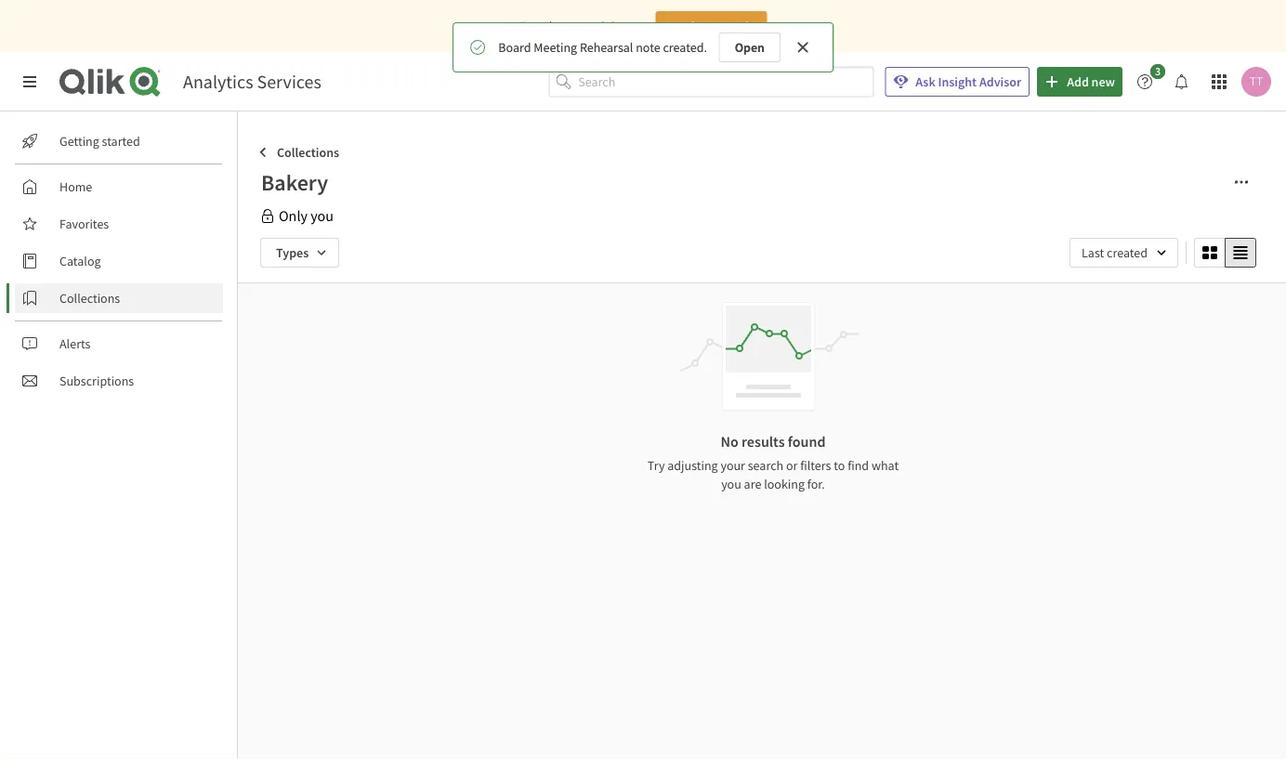 Task type: describe. For each thing, give the bounding box(es) containing it.
board
[[498, 39, 531, 56]]

found
[[788, 432, 826, 451]]

filters
[[800, 457, 831, 474]]

no
[[721, 432, 739, 451]]

services
[[257, 70, 321, 93]]

results
[[742, 432, 785, 451]]

searchbar element
[[549, 67, 874, 97]]

terry turtle image
[[1241, 67, 1271, 97]]

alerts
[[59, 335, 91, 352]]

getting started
[[59, 133, 140, 150]]

home
[[59, 178, 92, 195]]

3 button
[[1130, 64, 1171, 97]]

Last created field
[[1070, 238, 1178, 268]]

free days remaining: 4
[[519, 18, 641, 34]]

analytics services
[[183, 70, 321, 93]]

favorites
[[59, 216, 109, 232]]

insight
[[938, 73, 977, 90]]

ask insight advisor button
[[885, 67, 1030, 97]]

no results found try adjusting your search or filters to find what you are looking for.
[[647, 432, 899, 492]]

free
[[519, 18, 542, 34]]

what
[[872, 457, 899, 474]]

ask
[[916, 73, 935, 90]]

only you
[[279, 206, 334, 225]]

last created
[[1082, 244, 1148, 261]]

are
[[744, 476, 761, 492]]

board meeting rehearsal note created.
[[498, 39, 707, 56]]

note
[[636, 39, 660, 56]]

add new button
[[1037, 67, 1122, 97]]

Search text field
[[578, 67, 874, 97]]

activate
[[673, 18, 718, 34]]

types button
[[260, 238, 339, 268]]

your
[[721, 457, 745, 474]]

types
[[276, 244, 309, 261]]

filters region
[[256, 234, 1260, 271]]

created.
[[663, 39, 707, 56]]

meeting
[[534, 39, 577, 56]]

adjusting
[[667, 457, 718, 474]]

switch view group
[[1194, 238, 1256, 268]]

subscriptions link
[[15, 366, 223, 396]]

getting
[[59, 133, 99, 150]]

navigation pane element
[[0, 119, 237, 403]]

now!
[[721, 18, 749, 34]]

0 horizontal spatial collections link
[[15, 283, 223, 313]]



Task type: vqa. For each thing, say whether or not it's contained in the screenshot.
Subscribe
no



Task type: locate. For each thing, give the bounding box(es) containing it.
looking
[[764, 476, 805, 492]]

activate now!
[[673, 18, 749, 34]]

search
[[748, 457, 783, 474]]

0 vertical spatial collections link
[[253, 138, 347, 167]]

0 vertical spatial collections
[[277, 144, 339, 161]]

0 horizontal spatial you
[[310, 206, 334, 225]]

home link
[[15, 172, 223, 202]]

1 horizontal spatial you
[[721, 476, 741, 492]]

1 vertical spatial collections link
[[15, 283, 223, 313]]

collections link up bakery
[[253, 138, 347, 167]]

or
[[786, 457, 798, 474]]

last
[[1082, 244, 1104, 261]]

collections link
[[253, 138, 347, 167], [15, 283, 223, 313]]

analytics services element
[[183, 70, 321, 93]]

for.
[[807, 476, 825, 492]]

catalog link
[[15, 246, 223, 276]]

add
[[1067, 73, 1089, 90]]

bakery
[[261, 168, 328, 196]]

started
[[102, 133, 140, 150]]

1 vertical spatial collections
[[59, 290, 120, 307]]

alerts link
[[15, 329, 223, 359]]

1 vertical spatial you
[[721, 476, 741, 492]]

close sidebar menu image
[[22, 74, 37, 89]]

alert containing board meeting rehearsal note created.
[[453, 22, 833, 72]]

0 horizontal spatial collections
[[59, 290, 120, 307]]

bakery button
[[260, 167, 1219, 197], [260, 167, 1219, 197]]

advisor
[[979, 73, 1021, 90]]

created
[[1107, 244, 1148, 261]]

favorites link
[[15, 209, 223, 239]]

3
[[1155, 64, 1161, 79]]

0 vertical spatial you
[[310, 206, 334, 225]]

collections link down "catalog" link
[[15, 283, 223, 313]]

open
[[735, 39, 765, 56]]

you inside the 'no results found try adjusting your search or filters to find what you are looking for.'
[[721, 476, 741, 492]]

subscriptions
[[59, 373, 134, 389]]

remaining:
[[573, 18, 632, 34]]

alert
[[453, 22, 833, 72]]

you down your
[[721, 476, 741, 492]]

you right only
[[310, 206, 334, 225]]

new
[[1091, 73, 1115, 90]]

you
[[310, 206, 334, 225], [721, 476, 741, 492]]

only
[[279, 206, 308, 225]]

1 horizontal spatial collections link
[[253, 138, 347, 167]]

ask insight advisor
[[916, 73, 1021, 90]]

catalog
[[59, 253, 101, 269]]

collections up bakery
[[277, 144, 339, 161]]

try
[[647, 457, 665, 474]]

collections inside navigation pane element
[[59, 290, 120, 307]]

find
[[848, 457, 869, 474]]

collections down catalog
[[59, 290, 120, 307]]

more actions image
[[1234, 175, 1249, 190]]

getting started link
[[15, 126, 223, 156]]

collections
[[277, 144, 339, 161], [59, 290, 120, 307]]

1 horizontal spatial collections
[[277, 144, 339, 161]]

days
[[545, 18, 570, 34]]

4
[[634, 18, 641, 34]]

open button
[[719, 33, 780, 62]]

activate now! link
[[656, 11, 767, 41]]

analytics
[[183, 70, 253, 93]]

to
[[834, 457, 845, 474]]

rehearsal
[[580, 39, 633, 56]]

add new
[[1067, 73, 1115, 90]]



